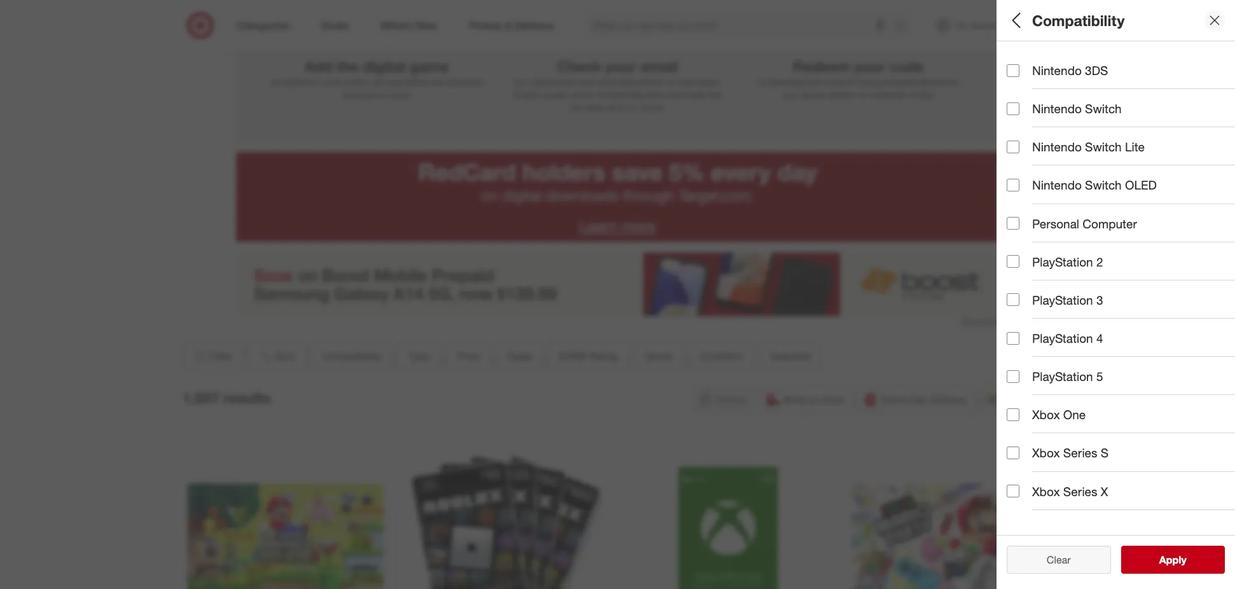 Task type: describe. For each thing, give the bounding box(es) containing it.
steps.
[[697, 76, 721, 87]]

usual.
[[389, 89, 412, 100]]

checkout
[[447, 76, 484, 87]]

1 vertical spatial deals button
[[496, 342, 543, 370]]

clear for clear all
[[1041, 554, 1065, 566]]

learn more
[[580, 217, 656, 236]]

shop in store button
[[760, 386, 853, 414]]

Include out of stock checkbox
[[1007, 499, 1020, 512]]

playstation 4
[[1033, 331, 1104, 346]]

online
[[344, 76, 368, 87]]

5
[[1097, 369, 1104, 384]]

Nintendo Switch Lite checkbox
[[1007, 141, 1020, 153]]

enjoy!
[[911, 89, 935, 100]]

advertisement region
[[236, 252, 1000, 316]]

out
[[1076, 498, 1093, 513]]

arrive
[[572, 89, 594, 100]]

Nintendo Switch checkbox
[[1007, 102, 1020, 115]]

include
[[1033, 498, 1072, 513]]

PlayStation 4 checkbox
[[1007, 332, 1020, 345]]

filter
[[210, 350, 232, 363]]

pickup
[[716, 393, 747, 406]]

same
[[882, 393, 908, 406]]

your inside check your email for a download code and instructions on next steps. emails usually arrive immediately after purchase, but can take up to 4+ hours.
[[606, 57, 637, 75]]

next
[[678, 76, 695, 87]]

can
[[570, 102, 584, 113]]

1 vertical spatial rating
[[589, 350, 618, 363]]

filter button
[[183, 342, 242, 370]]

1 vertical spatial deals
[[507, 350, 533, 363]]

compatibility dialog
[[997, 0, 1236, 589]]

clear button
[[1007, 546, 1111, 574]]

your inside add the digital game or content to your online cart and follow the checkout process as usual.
[[324, 76, 341, 87]]

guest
[[1007, 411, 1041, 426]]

1 vertical spatial esrb
[[559, 350, 586, 363]]

clear all button
[[1007, 546, 1111, 574]]

pickup button
[[693, 386, 755, 414]]

esrb inside all filters dialog
[[1007, 233, 1040, 247]]

4
[[1097, 331, 1104, 346]]

1 vertical spatial digital
[[502, 187, 542, 205]]

apply
[[1160, 554, 1187, 566]]

shipping
[[1005, 393, 1045, 406]]

personal
[[1033, 216, 1080, 231]]

computer.
[[869, 89, 909, 100]]

immediately
[[597, 89, 645, 100]]

Xbox One checkbox
[[1007, 408, 1020, 421]]

esrb rating inside all filters dialog
[[1007, 233, 1081, 247]]

price inside all filters dialog
[[1007, 144, 1037, 158]]

sort button
[[247, 342, 306, 370]]

downloads
[[546, 187, 619, 205]]

0 vertical spatial 3
[[854, 11, 864, 34]]

fpo/apo button
[[1007, 442, 1236, 487]]

every
[[711, 158, 771, 186]]

take
[[587, 102, 603, 113]]

search button
[[890, 11, 920, 42]]

as
[[377, 89, 386, 100]]

your up you
[[855, 57, 886, 75]]

type inside all filters dialog
[[1007, 99, 1034, 114]]

playstation 3
[[1033, 293, 1104, 307]]

instructions
[[617, 76, 663, 87]]

see
[[1147, 554, 1165, 566]]

0 horizontal spatial condition
[[700, 350, 744, 363]]

3 inside compatibility dialog
[[1097, 293, 1104, 307]]

1 vertical spatial type button
[[398, 342, 441, 370]]

nintendo switch
[[1033, 101, 1122, 116]]

clear for clear
[[1047, 554, 1071, 566]]

search
[[890, 20, 920, 33]]

store
[[822, 393, 845, 406]]

Xbox Series S checkbox
[[1007, 447, 1020, 459]]

nintendo switch lite
[[1033, 140, 1146, 154]]

x
[[1101, 484, 1109, 499]]

1 vertical spatial on
[[481, 187, 498, 205]]

all filters
[[1007, 11, 1069, 29]]

filters
[[1029, 11, 1069, 29]]

personal computer
[[1033, 216, 1138, 231]]

1 horizontal spatial deals button
[[1007, 175, 1236, 220]]

1,557 results
[[183, 389, 271, 407]]

see results button
[[1122, 546, 1226, 574]]

cart
[[370, 76, 386, 87]]

1 vertical spatial esrb rating button
[[549, 342, 629, 370]]

directly
[[920, 76, 949, 87]]

all
[[1068, 554, 1078, 566]]

download inside the redeem your code to download the content you purchased directly to your game system or computer. enjoy!
[[769, 76, 808, 87]]

nintendo 3ds
[[1033, 63, 1109, 78]]

on inside check your email for a download code and instructions on next steps. emails usually arrive immediately after purchase, but can take up to 4+ hours.
[[665, 76, 675, 87]]

1 vertical spatial price button
[[446, 342, 491, 370]]

playstation 2
[[1033, 254, 1104, 269]]

download inside check your email for a download code and instructions on next steps. emails usually arrive immediately after purchase, but can take up to 4+ hours.
[[535, 76, 574, 87]]

to right directly
[[952, 76, 959, 87]]

for
[[514, 76, 525, 87]]

featured inside all filters dialog
[[1007, 366, 1058, 381]]

day
[[911, 393, 928, 406]]

1 horizontal spatial price button
[[1007, 130, 1236, 175]]

5%
[[669, 158, 705, 186]]

same day delivery button
[[858, 386, 976, 414]]

1 vertical spatial genre
[[645, 350, 673, 363]]

playstation for playstation 2
[[1033, 254, 1094, 269]]

genre inside all filters dialog
[[1007, 277, 1042, 292]]

delivery
[[931, 393, 968, 406]]

1 horizontal spatial the
[[432, 76, 444, 87]]

learn
[[580, 217, 618, 236]]

1 horizontal spatial compatibility button
[[1007, 41, 1236, 86]]

guest rating button
[[1007, 398, 1236, 442]]

content inside the redeem your code to download the content you purchased directly to your game system or computer. enjoy!
[[825, 76, 856, 87]]

2 vertical spatial compatibility
[[322, 350, 382, 363]]

process
[[342, 89, 374, 100]]

rating for guest rating button
[[1045, 411, 1082, 426]]

check
[[557, 57, 602, 75]]

nintendo for nintendo switch
[[1033, 101, 1082, 116]]

include out of stock
[[1033, 498, 1140, 513]]

and inside add the digital game or content to your online cart and follow the checkout process as usual.
[[388, 76, 403, 87]]

1
[[372, 11, 382, 34]]

your down redeem
[[783, 89, 800, 100]]

PlayStation 5 checkbox
[[1007, 370, 1020, 383]]

nintendo for nintendo switch lite
[[1033, 140, 1082, 154]]

fpo/apo
[[1007, 455, 1062, 470]]

but
[[710, 89, 723, 100]]

purchased
[[875, 76, 917, 87]]

shop
[[784, 393, 808, 406]]

target.com.
[[679, 187, 755, 205]]

nintendo for nintendo 3ds
[[1033, 63, 1082, 78]]

through
[[623, 187, 675, 205]]

after
[[647, 89, 666, 100]]



Task type: locate. For each thing, give the bounding box(es) containing it.
1 horizontal spatial deals
[[1007, 188, 1040, 203]]

condition button inside all filters dialog
[[1007, 309, 1236, 353]]

series left the s
[[1064, 446, 1098, 460]]

the
[[337, 57, 359, 75], [432, 76, 444, 87], [810, 76, 823, 87]]

1 horizontal spatial digital
[[502, 187, 542, 205]]

content
[[281, 76, 311, 87], [825, 76, 856, 87]]

to right steps. at top
[[758, 76, 766, 87]]

2 series from the top
[[1064, 484, 1098, 499]]

1 vertical spatial or
[[858, 89, 866, 100]]

4 nintendo from the top
[[1033, 178, 1082, 192]]

1 horizontal spatial genre button
[[1007, 264, 1236, 309]]

to down the add
[[314, 76, 322, 87]]

xbox series s
[[1033, 446, 1109, 460]]

1 horizontal spatial type
[[1007, 99, 1034, 114]]

game inside the redeem your code to download the content you purchased directly to your game system or computer. enjoy!
[[802, 89, 825, 100]]

shipping button
[[981, 386, 1053, 414]]

and inside check your email for a download code and instructions on next steps. emails usually arrive immediately after purchase, but can take up to 4+ hours.
[[599, 76, 614, 87]]

compatibility button
[[1007, 41, 1236, 86], [311, 342, 393, 370]]

0 vertical spatial genre
[[1007, 277, 1042, 292]]

Xbox Series X checkbox
[[1007, 485, 1020, 498]]

the up online
[[337, 57, 359, 75]]

of
[[1097, 498, 1107, 513]]

emails
[[513, 89, 539, 100]]

you
[[858, 76, 873, 87]]

switch left lite
[[1086, 140, 1122, 154]]

or inside add the digital game or content to your online cart and follow the checkout process as usual.
[[270, 76, 278, 87]]

add the digital game or content to your online cart and follow the checkout process as usual.
[[270, 57, 484, 100]]

s
[[1101, 446, 1109, 460]]

xbox right xbox series s option
[[1033, 446, 1061, 460]]

0 horizontal spatial price
[[457, 350, 480, 363]]

stock
[[1110, 498, 1140, 513]]

on down redcard
[[481, 187, 498, 205]]

3 playstation from the top
[[1033, 331, 1094, 346]]

0 horizontal spatial type
[[409, 350, 430, 363]]

redcard holders save 5% every day
[[418, 158, 818, 186]]

code inside the redeem your code to download the content you purchased directly to your game system or computer. enjoy!
[[890, 57, 924, 75]]

3 up 4
[[1097, 293, 1104, 307]]

computer
[[1083, 216, 1138, 231]]

0 horizontal spatial condition button
[[689, 342, 755, 370]]

0 horizontal spatial genre button
[[634, 342, 684, 370]]

up
[[606, 102, 616, 113]]

see results
[[1147, 554, 1201, 566]]

or
[[270, 76, 278, 87], [858, 89, 866, 100]]

xbox for xbox one
[[1033, 407, 1061, 422]]

your
[[606, 57, 637, 75], [855, 57, 886, 75], [324, 76, 341, 87], [783, 89, 800, 100]]

type button
[[1007, 86, 1236, 130], [398, 342, 441, 370]]

0 horizontal spatial digital
[[363, 57, 406, 75]]

nintendo down nintendo switch
[[1033, 140, 1082, 154]]

guest rating
[[1007, 411, 1082, 426]]

0 vertical spatial 2
[[613, 11, 623, 34]]

1,557
[[183, 389, 219, 407]]

1 horizontal spatial condition
[[1007, 322, 1063, 336]]

3 left search
[[854, 11, 864, 34]]

day
[[778, 158, 818, 186]]

rating for top esrb rating button
[[1044, 233, 1081, 247]]

clear
[[1041, 554, 1065, 566], [1047, 554, 1071, 566]]

2 content from the left
[[825, 76, 856, 87]]

code
[[890, 57, 924, 75], [576, 76, 597, 87]]

1 horizontal spatial 3
[[1097, 293, 1104, 307]]

results right 1,557
[[223, 389, 271, 407]]

content inside add the digital game or content to your online cart and follow the checkout process as usual.
[[281, 76, 311, 87]]

0 vertical spatial compatibility
[[1033, 11, 1125, 29]]

playstation 5
[[1033, 369, 1104, 384]]

nintendo up personal at the right top
[[1033, 178, 1082, 192]]

0 vertical spatial or
[[270, 76, 278, 87]]

1 horizontal spatial esrb
[[1007, 233, 1040, 247]]

playstation for playstation 5
[[1033, 369, 1094, 384]]

0 vertical spatial type button
[[1007, 86, 1236, 130]]

compatibility inside dialog
[[1033, 11, 1125, 29]]

0 vertical spatial game
[[410, 57, 449, 75]]

0 vertical spatial code
[[890, 57, 924, 75]]

digital down holders
[[502, 187, 542, 205]]

results for see results
[[1168, 554, 1201, 566]]

playstation left 4
[[1033, 331, 1094, 346]]

1 horizontal spatial esrb rating button
[[1007, 220, 1236, 264]]

2
[[613, 11, 623, 34], [1097, 254, 1104, 269]]

0 horizontal spatial code
[[576, 76, 597, 87]]

2 nintendo from the top
[[1033, 101, 1082, 116]]

0 horizontal spatial results
[[223, 389, 271, 407]]

1 vertical spatial genre button
[[634, 342, 684, 370]]

lite
[[1126, 140, 1146, 154]]

your down the add
[[324, 76, 341, 87]]

0 horizontal spatial featured button
[[760, 342, 822, 370]]

xbox down fpo/apo on the right bottom of page
[[1033, 484, 1061, 499]]

content up system
[[825, 76, 856, 87]]

2 horizontal spatial the
[[810, 76, 823, 87]]

1 horizontal spatial on
[[665, 76, 675, 87]]

series for s
[[1064, 446, 1098, 460]]

in
[[811, 393, 819, 406]]

xbox series x
[[1033, 484, 1109, 499]]

switch down 3ds
[[1086, 101, 1122, 116]]

condition button up pickup button
[[689, 342, 755, 370]]

3 switch from the top
[[1086, 178, 1122, 192]]

1 vertical spatial results
[[1168, 554, 1201, 566]]

3
[[854, 11, 864, 34], [1097, 293, 1104, 307]]

condition down playstation 3 checkbox
[[1007, 322, 1063, 336]]

0 vertical spatial type
[[1007, 99, 1034, 114]]

0 horizontal spatial game
[[410, 57, 449, 75]]

esrb rating button
[[1007, 220, 1236, 264], [549, 342, 629, 370]]

all filters dialog
[[997, 0, 1236, 589]]

compatibility
[[1033, 11, 1125, 29], [1007, 54, 1084, 69], [322, 350, 382, 363]]

2 xbox from the top
[[1033, 446, 1061, 460]]

0 vertical spatial esrb rating
[[1007, 233, 1081, 247]]

0 vertical spatial switch
[[1086, 101, 1122, 116]]

xbox for xbox series x
[[1033, 484, 1061, 499]]

1 horizontal spatial condition button
[[1007, 309, 1236, 353]]

0 horizontal spatial the
[[337, 57, 359, 75]]

4+
[[629, 102, 639, 113]]

featured up shipping
[[1007, 366, 1058, 381]]

0 horizontal spatial featured
[[771, 350, 811, 363]]

0 horizontal spatial and
[[388, 76, 403, 87]]

1 horizontal spatial 2
[[1097, 254, 1104, 269]]

system
[[827, 89, 856, 100]]

0 vertical spatial xbox
[[1033, 407, 1061, 422]]

1 horizontal spatial results
[[1168, 554, 1201, 566]]

switch
[[1086, 101, 1122, 116], [1086, 140, 1122, 154], [1086, 178, 1122, 192]]

clear left all
[[1041, 554, 1065, 566]]

playstation for playstation 3
[[1033, 293, 1094, 307]]

usually
[[542, 89, 569, 100]]

switch for lite
[[1086, 140, 1122, 154]]

0 horizontal spatial 3
[[854, 11, 864, 34]]

0 horizontal spatial price button
[[446, 342, 491, 370]]

0 horizontal spatial deals button
[[496, 342, 543, 370]]

playstation left 5
[[1033, 369, 1094, 384]]

Nintendo 3DS checkbox
[[1007, 64, 1020, 77]]

playstation for playstation 4
[[1033, 331, 1094, 346]]

1 horizontal spatial download
[[769, 76, 808, 87]]

switch left oled
[[1086, 178, 1122, 192]]

deals inside all filters dialog
[[1007, 188, 1040, 203]]

switch for oled
[[1086, 178, 1122, 192]]

1 clear from the left
[[1041, 554, 1065, 566]]

content down the add
[[281, 76, 311, 87]]

featured button up "shop"
[[760, 342, 822, 370]]

1 vertical spatial xbox
[[1033, 446, 1061, 460]]

one
[[1064, 407, 1086, 422]]

playstation up playstation 3
[[1033, 254, 1094, 269]]

1 vertical spatial condition
[[700, 350, 744, 363]]

2 inside compatibility dialog
[[1097, 254, 1104, 269]]

0 horizontal spatial download
[[535, 76, 574, 87]]

series for x
[[1064, 484, 1098, 499]]

super mario party - nintendo switch image
[[852, 441, 1048, 589], [852, 441, 1048, 589]]

compatibility inside all filters dialog
[[1007, 54, 1084, 69]]

1 vertical spatial esrb rating
[[559, 350, 618, 363]]

1 vertical spatial switch
[[1086, 140, 1122, 154]]

playstation down playstation 2
[[1033, 293, 1094, 307]]

esrb rating
[[1007, 233, 1081, 247], [559, 350, 618, 363]]

new super mario bros u deluxe - nintendo switch image
[[187, 441, 383, 589], [187, 441, 383, 589]]

purchase,
[[668, 89, 707, 100]]

0 vertical spatial deals
[[1007, 188, 1040, 203]]

series
[[1064, 446, 1098, 460], [1064, 484, 1098, 499]]

code up arrive
[[576, 76, 597, 87]]

esrb
[[1007, 233, 1040, 247], [559, 350, 586, 363]]

check your email for a download code and instructions on next steps. emails usually arrive immediately after purchase, but can take up to 4+ hours.
[[513, 57, 723, 113]]

condition up pickup button
[[700, 350, 744, 363]]

digital inside add the digital game or content to your online cart and follow the checkout process as usual.
[[363, 57, 406, 75]]

1 content from the left
[[281, 76, 311, 87]]

sort
[[276, 350, 295, 363]]

1 series from the top
[[1064, 446, 1098, 460]]

redcard
[[418, 158, 516, 186]]

2 down computer
[[1097, 254, 1104, 269]]

Nintendo Switch OLED checkbox
[[1007, 179, 1020, 192]]

2 playstation from the top
[[1033, 293, 1094, 307]]

1 horizontal spatial code
[[890, 57, 924, 75]]

0 horizontal spatial 2
[[613, 11, 623, 34]]

1 vertical spatial 2
[[1097, 254, 1104, 269]]

condition button
[[1007, 309, 1236, 353], [689, 342, 755, 370]]

results inside button
[[1168, 554, 1201, 566]]

1 nintendo from the top
[[1033, 63, 1082, 78]]

sponsored
[[962, 317, 1000, 326]]

1 horizontal spatial price
[[1007, 144, 1037, 158]]

a
[[528, 76, 532, 87]]

the right follow
[[432, 76, 444, 87]]

to inside check your email for a download code and instructions on next steps. emails usually arrive immediately after purchase, but can take up to 4+ hours.
[[619, 102, 627, 113]]

or inside the redeem your code to download the content you purchased directly to your game system or computer. enjoy!
[[858, 89, 866, 100]]

game inside add the digital game or content to your online cart and follow the checkout process as usual.
[[410, 57, 449, 75]]

email
[[641, 57, 678, 75]]

What can we help you find? suggestions appear below search field
[[586, 11, 898, 39]]

clear inside button
[[1047, 554, 1071, 566]]

on digital downloads through target.com.
[[481, 187, 755, 205]]

xbox down shipping
[[1033, 407, 1061, 422]]

save
[[612, 158, 663, 186]]

1 horizontal spatial featured button
[[1007, 353, 1236, 398]]

featured
[[771, 350, 811, 363], [1007, 366, 1058, 381]]

2 download from the left
[[769, 76, 808, 87]]

nintendo switch oled
[[1033, 178, 1158, 192]]

1 vertical spatial price
[[457, 350, 480, 363]]

code up purchased
[[890, 57, 924, 75]]

1 horizontal spatial type button
[[1007, 86, 1236, 130]]

Personal Computer checkbox
[[1007, 217, 1020, 230]]

3 nintendo from the top
[[1033, 140, 1082, 154]]

1 xbox from the top
[[1033, 407, 1061, 422]]

1 vertical spatial compatibility
[[1007, 54, 1084, 69]]

featured up "shop"
[[771, 350, 811, 363]]

to inside add the digital game or content to your online cart and follow the checkout process as usual.
[[314, 76, 322, 87]]

clear down include
[[1047, 554, 1071, 566]]

condition inside all filters dialog
[[1007, 322, 1063, 336]]

1 vertical spatial compatibility button
[[311, 342, 393, 370]]

1 vertical spatial game
[[802, 89, 825, 100]]

0 vertical spatial price
[[1007, 144, 1037, 158]]

1 horizontal spatial or
[[858, 89, 866, 100]]

0 vertical spatial on
[[665, 76, 675, 87]]

0 vertical spatial genre button
[[1007, 264, 1236, 309]]

follow
[[406, 76, 429, 87]]

0 vertical spatial results
[[223, 389, 271, 407]]

4 playstation from the top
[[1033, 369, 1094, 384]]

xbox one
[[1033, 407, 1086, 422]]

the down redeem
[[810, 76, 823, 87]]

0 vertical spatial rating
[[1044, 233, 1081, 247]]

your up instructions
[[606, 57, 637, 75]]

0 horizontal spatial content
[[281, 76, 311, 87]]

0 horizontal spatial type button
[[398, 342, 441, 370]]

0 horizontal spatial compatibility button
[[311, 342, 393, 370]]

2 and from the left
[[599, 76, 614, 87]]

on left next
[[665, 76, 675, 87]]

add
[[305, 57, 333, 75]]

1 vertical spatial 3
[[1097, 293, 1104, 307]]

and up immediately at top
[[599, 76, 614, 87]]

to right up
[[619, 102, 627, 113]]

1 switch from the top
[[1086, 101, 1122, 116]]

on
[[665, 76, 675, 87], [481, 187, 498, 205]]

clear inside button
[[1041, 554, 1065, 566]]

2 switch from the top
[[1086, 140, 1122, 154]]

PlayStation 2 checkbox
[[1007, 255, 1020, 268]]

and up the usual.
[[388, 76, 403, 87]]

1 playstation from the top
[[1033, 254, 1094, 269]]

1 vertical spatial type
[[409, 350, 430, 363]]

deals
[[1007, 188, 1040, 203], [507, 350, 533, 363]]

results right see
[[1168, 554, 1201, 566]]

code inside check your email for a download code and instructions on next steps. emails usually arrive immediately after purchase, but can take up to 4+ hours.
[[576, 76, 597, 87]]

game left system
[[802, 89, 825, 100]]

type
[[1007, 99, 1034, 114], [409, 350, 430, 363]]

series left "x" at the right bottom
[[1064, 484, 1098, 499]]

xbox gift card (digital) image
[[630, 441, 826, 589], [630, 441, 826, 589]]

redeem your code to download the content you purchased directly to your game system or computer. enjoy!
[[758, 57, 959, 100]]

results for 1,557 results
[[223, 389, 271, 407]]

game up follow
[[410, 57, 449, 75]]

0 vertical spatial esrb rating button
[[1007, 220, 1236, 264]]

0 horizontal spatial esrb rating
[[559, 350, 618, 363]]

0 horizontal spatial on
[[481, 187, 498, 205]]

nintendo for nintendo switch oled
[[1033, 178, 1082, 192]]

1 horizontal spatial genre
[[1007, 277, 1042, 292]]

2 vertical spatial switch
[[1086, 178, 1122, 192]]

to
[[314, 76, 322, 87], [758, 76, 766, 87], [952, 76, 959, 87], [619, 102, 627, 113]]

3ds
[[1086, 63, 1109, 78]]

roblox gift card image
[[409, 441, 605, 589]]

xbox for xbox series s
[[1033, 446, 1061, 460]]

1 download from the left
[[535, 76, 574, 87]]

1 vertical spatial code
[[576, 76, 597, 87]]

2 clear from the left
[[1047, 554, 1071, 566]]

PlayStation 3 checkbox
[[1007, 294, 1020, 306]]

1 horizontal spatial esrb rating
[[1007, 233, 1081, 247]]

1 horizontal spatial featured
[[1007, 366, 1058, 381]]

hours.
[[642, 102, 666, 113]]

condition
[[1007, 322, 1063, 336], [700, 350, 744, 363]]

nintendo down nintendo 3ds
[[1033, 101, 1082, 116]]

more
[[622, 217, 656, 236]]

the inside the redeem your code to download the content you purchased directly to your game system or computer. enjoy!
[[810, 76, 823, 87]]

2 up check your email for a download code and instructions on next steps. emails usually arrive immediately after purchase, but can take up to 4+ hours. in the top of the page
[[613, 11, 623, 34]]

0 horizontal spatial or
[[270, 76, 278, 87]]

condition button up 5
[[1007, 309, 1236, 353]]

3 xbox from the top
[[1033, 484, 1061, 499]]

nintendo left 3ds
[[1033, 63, 1082, 78]]

0 horizontal spatial esrb rating button
[[549, 342, 629, 370]]

0 vertical spatial featured
[[771, 350, 811, 363]]

price button
[[1007, 130, 1236, 175], [446, 342, 491, 370]]

1 vertical spatial featured
[[1007, 366, 1058, 381]]

shop in store
[[784, 393, 845, 406]]

download down redeem
[[769, 76, 808, 87]]

featured button down 4
[[1007, 353, 1236, 398]]

0 horizontal spatial deals
[[507, 350, 533, 363]]

1 horizontal spatial and
[[599, 76, 614, 87]]

0 vertical spatial deals button
[[1007, 175, 1236, 220]]

download up the 'usually'
[[535, 76, 574, 87]]

0 vertical spatial digital
[[363, 57, 406, 75]]

digital up cart
[[363, 57, 406, 75]]

apply button
[[1122, 546, 1226, 574]]

1 and from the left
[[388, 76, 403, 87]]



Task type: vqa. For each thing, say whether or not it's contained in the screenshot.
'All filters'
yes



